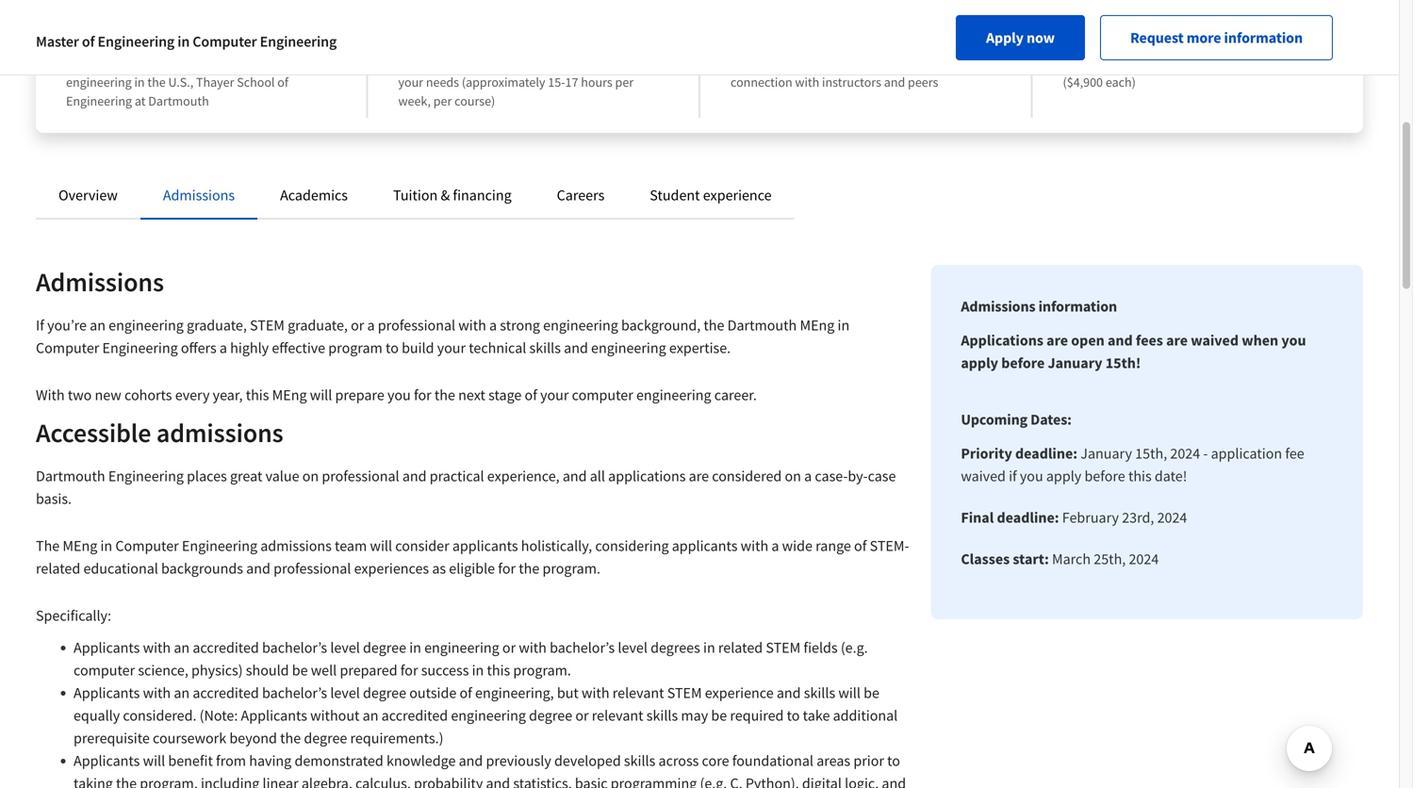 Task type: locate. For each thing, give the bounding box(es) containing it.
0 vertical spatial information
[[1224, 28, 1303, 47]]

2 applicants from the left
[[672, 536, 738, 555]]

0 vertical spatial to
[[386, 338, 399, 357]]

apply
[[986, 28, 1024, 47]]

0 horizontal spatial waived
[[961, 467, 1006, 486]]

0 horizontal spatial stem
[[250, 316, 285, 335]]

will up program,
[[143, 751, 165, 770]]

skills up take
[[804, 684, 835, 702]]

degree inside the earn an ivy league degree from one of the first professional schools of engineering in the u.s., thayer school of engineering at dartmouth
[[219, 29, 274, 52]]

of down success
[[460, 684, 472, 702]]

0 vertical spatial your
[[398, 74, 423, 91]]

knowledge
[[386, 751, 456, 770]]

0 horizontal spatial are
[[689, 467, 709, 486]]

skills inside if you're an engineering graduate, stem graduate, or a professional with a strong engineering background, the dartmouth meng in computer engineering offers a highly effective program to build your technical skills and engineering expertise.
[[529, 338, 561, 357]]

applicants up eligible
[[452, 536, 518, 555]]

information inside button
[[1224, 28, 1303, 47]]

effective
[[272, 338, 325, 357]]

waived left when
[[1191, 331, 1239, 350]]

stem up highly
[[250, 316, 285, 335]]

deadline:
[[1015, 444, 1078, 463], [997, 508, 1059, 527]]

program
[[475, 55, 523, 72], [328, 338, 383, 357]]

1 vertical spatial be
[[864, 684, 880, 702]]

professional up 'team'
[[322, 467, 399, 486]]

0 horizontal spatial to
[[386, 338, 399, 357]]

this inside the applicants with an accredited bachelor's level degree in engineering or with bachelor's level degrees in related stem fields (e.g. computer science, physics) should be well prepared for success in this program. applicants with an accredited bachelor's level degree outside of engineering, but with relevant stem experience and skills will be equally considered. (note: applicants without an accredited engineering degree or relevant skills may be required to take additional prerequisite coursework beyond the degree requirements.) applicants will benefit from having demonstrated knowledge and previously developed skills across core foundational areas prior to taking the program, including linear algebra, calculus, probability and statistics, basic programming (e.g. c, python), digital logic, an
[[487, 661, 510, 680]]

additional
[[833, 706, 898, 725]]

experience,
[[487, 467, 560, 486]]

1 vertical spatial computer
[[74, 661, 135, 680]]

you inside january 15th, 2024 - application fee waived if you apply before this date!
[[1020, 467, 1043, 486]]

with two new cohorts every year, this meng will prepare you for the next stage of your computer engineering career.
[[36, 386, 757, 404]]

0 vertical spatial per
[[1246, 55, 1264, 72]]

1 vertical spatial this
[[1128, 467, 1152, 486]]

1 horizontal spatial your
[[437, 338, 466, 357]]

1 vertical spatial before
[[1085, 467, 1125, 486]]

course)
[[455, 92, 495, 109]]

and
[[922, 55, 943, 72], [884, 74, 905, 91], [1108, 331, 1133, 350], [564, 338, 588, 357], [402, 467, 427, 486], [563, 467, 587, 486], [246, 559, 270, 578], [777, 684, 801, 702], [459, 751, 483, 770], [486, 774, 510, 788]]

0 vertical spatial admissions
[[156, 416, 283, 449]]

1 vertical spatial program
[[328, 338, 383, 357]]

before down applications
[[1001, 354, 1045, 372]]

0 vertical spatial program
[[475, 55, 523, 72]]

january inside january 15th, 2024 - application fee waived if you apply before this date!
[[1081, 444, 1132, 463]]

computer up equally
[[74, 661, 135, 680]]

1 horizontal spatial be
[[711, 706, 727, 725]]

tuition
[[393, 186, 438, 205]]

professional
[[179, 55, 247, 72], [378, 316, 455, 335], [322, 467, 399, 486], [273, 559, 351, 578]]

every
[[175, 386, 210, 404]]

applicants down specifically: at the left bottom of page
[[74, 638, 140, 657]]

c,
[[730, 774, 743, 788]]

1 horizontal spatial waived
[[1191, 331, 1239, 350]]

apply down applications
[[961, 354, 998, 372]]

1 vertical spatial experience
[[705, 684, 774, 702]]

a up technical
[[489, 316, 497, 335]]

to
[[386, 338, 399, 357], [787, 706, 800, 725], [887, 751, 900, 770]]

waived for when
[[1191, 331, 1239, 350]]

2 vertical spatial dartmouth
[[36, 467, 105, 486]]

are right fees in the top of the page
[[1166, 331, 1188, 350]]

0 vertical spatial before
[[1001, 354, 1045, 372]]

1 horizontal spatial program
[[475, 55, 523, 72]]

engineering inside dartmouth engineering places great value on professional and practical experience, and all applications are considered on a case-by-case basis.
[[108, 467, 184, 486]]

2 horizontal spatial per
[[1246, 55, 1264, 72]]

2 vertical spatial computer
[[115, 536, 179, 555]]

of inside the applicants with an accredited bachelor's level degree in engineering or with bachelor's level degrees in related stem fields (e.g. computer science, physics) should be well prepared for success in this program. applicants with an accredited bachelor's level degree outside of engineering, but with relevant stem experience and skills will be equally considered. (note: applicants without an accredited engineering degree or relevant skills may be required to take additional prerequisite coursework beyond the degree requirements.) applicants will benefit from having demonstrated knowledge and previously developed skills across core foundational areas prior to taking the program, including linear algebra, calculus, probability and statistics, basic programming (e.g. c, python), digital logic, an
[[460, 684, 472, 702]]

engineering inside the earn an ivy league degree from one of the first professional schools of engineering in the u.s., thayer school of engineering at dartmouth
[[66, 92, 132, 109]]

accredited
[[193, 638, 259, 657], [193, 684, 259, 702], [382, 706, 448, 725]]

january left 15th,
[[1081, 444, 1132, 463]]

1 horizontal spatial to
[[787, 706, 800, 725]]

deadline: up "start:"
[[997, 508, 1059, 527]]

apply up final deadline: february 23rd, 2024
[[1046, 467, 1082, 486]]

a inside the meng in computer engineering admissions team will consider applicants holistically, considering applicants with a wide range of stem- related educational backgrounds and professional experiences as eligible for the program.
[[772, 536, 779, 555]]

an inside the earn an ivy league degree from one of the first professional schools of engineering in the u.s., thayer school of engineering at dartmouth
[[107, 29, 127, 52]]

case
[[868, 467, 896, 486]]

2 vertical spatial meng
[[63, 536, 97, 555]]

applications
[[608, 467, 686, 486]]

the left "next"
[[435, 386, 455, 404]]

in inside the earn an ivy league degree from one of the first professional schools of engineering in the u.s., thayer school of engineering at dartmouth
[[134, 74, 145, 91]]

and left practical
[[402, 467, 427, 486]]

1 vertical spatial dartmouth
[[727, 316, 797, 335]]

accredited up physics)
[[193, 638, 259, 657]]

degree down the prepared
[[363, 684, 406, 702]]

applicants up equally
[[74, 684, 140, 702]]

this inside january 15th, 2024 - application fee waived if you apply before this date!
[[1128, 467, 1152, 486]]

deadline: for priority
[[1015, 444, 1078, 463]]

hours
[[581, 74, 613, 91]]

and down previously
[[486, 774, 510, 788]]

the down 'holistically,'
[[519, 559, 540, 578]]

0 vertical spatial meng
[[800, 316, 835, 335]]

1 vertical spatial stem
[[766, 638, 801, 657]]

0 vertical spatial or
[[351, 316, 364, 335]]

1 vertical spatial apply
[[1046, 467, 1082, 486]]

fee
[[1285, 444, 1305, 463]]

program. inside the meng in computer engineering admissions team will consider applicants holistically, considering applicants with a wide range of stem- related educational backgrounds and professional experiences as eligible for the program.
[[543, 559, 601, 578]]

before up february in the bottom right of the page
[[1085, 467, 1125, 486]]

earn an ivy league degree from one of the first professional schools of engineering in the u.s., thayer school of engineering at dartmouth
[[66, 29, 306, 109]]

your inside complete the program on the schedule that suits your needs (approximately 15-17 hours per week, per course)
[[398, 74, 423, 91]]

per inside $44,100 total cost pay only for courses you enroll in per term ($4,900 each)
[[1246, 55, 1264, 72]]

0 vertical spatial computer
[[572, 386, 633, 404]]

places
[[187, 467, 227, 486]]

an up the one
[[107, 29, 127, 52]]

and right 'backgrounds'
[[246, 559, 270, 578]]

and up peers
[[922, 55, 943, 72]]

if
[[1009, 467, 1017, 486]]

in
[[177, 32, 190, 51], [1233, 55, 1243, 72], [134, 74, 145, 91], [838, 316, 850, 335], [100, 536, 112, 555], [409, 638, 421, 657], [703, 638, 715, 657], [472, 661, 484, 680]]

1 horizontal spatial information
[[1224, 28, 1303, 47]]

of right range
[[854, 536, 867, 555]]

this
[[246, 386, 269, 404], [1128, 467, 1152, 486], [487, 661, 510, 680]]

the right taking
[[116, 774, 137, 788]]

per left term
[[1246, 55, 1264, 72]]

0 horizontal spatial dartmouth
[[36, 467, 105, 486]]

projects,
[[872, 55, 919, 72]]

your right build at the left top
[[437, 338, 466, 357]]

2 vertical spatial this
[[487, 661, 510, 680]]

tuition & financing link
[[393, 186, 512, 205]]

professional up thayer
[[179, 55, 247, 72]]

before inside applications are open and fees are waived when you apply before january 15th!
[[1001, 354, 1045, 372]]

computer up educational on the left of the page
[[115, 536, 179, 555]]

you right if at the bottom right
[[1020, 467, 1043, 486]]

fees
[[1136, 331, 1163, 350]]

with right but
[[582, 684, 610, 702]]

from
[[216, 751, 246, 770]]

careers link
[[557, 186, 605, 205]]

with up technical
[[458, 316, 486, 335]]

relevant
[[613, 684, 664, 702], [592, 706, 644, 725]]

dates:
[[1031, 410, 1072, 429]]

0 horizontal spatial graduate,
[[187, 316, 247, 335]]

0 horizontal spatial related
[[36, 559, 80, 578]]

apply now
[[986, 28, 1055, 47]]

program inside if you're an engineering graduate, stem graduate, or a professional with a strong engineering background, the dartmouth meng in computer engineering offers a highly effective program to build your technical skills and engineering expertise.
[[328, 338, 383, 357]]

on up instructors
[[855, 55, 869, 72]]

1 horizontal spatial meng
[[272, 386, 307, 404]]

an right you're
[[90, 316, 106, 335]]

upcoming dates:
[[961, 410, 1072, 429]]

information up open on the right top of the page
[[1039, 297, 1117, 316]]

professional inside dartmouth engineering places great value on professional and practical experience, and all applications are considered on a case-by-case basis.
[[322, 467, 399, 486]]

stem inside if you're an engineering graduate, stem graduate, or a professional with a strong engineering background, the dartmouth meng in computer engineering offers a highly effective program to build your technical skills and engineering expertise.
[[250, 316, 285, 335]]

waived inside applications are open and fees are waived when you apply before january 15th!
[[1191, 331, 1239, 350]]

for up outside
[[400, 661, 418, 680]]

1 horizontal spatial (e.g.
[[841, 638, 868, 657]]

1 horizontal spatial computer
[[572, 386, 633, 404]]

2 vertical spatial your
[[540, 386, 569, 404]]

apply inside applications are open and fees are waived when you apply before january 15th!
[[961, 354, 998, 372]]

0 horizontal spatial computer
[[74, 661, 135, 680]]

core
[[702, 751, 729, 770]]

cost
[[1170, 29, 1203, 52]]

student
[[650, 186, 700, 205]]

dartmouth
[[148, 92, 209, 109], [727, 316, 797, 335], [36, 467, 105, 486]]

0 vertical spatial related
[[36, 559, 80, 578]]

computer up thayer
[[193, 32, 257, 51]]

engineering up 'backgrounds'
[[182, 536, 257, 555]]

related inside the meng in computer engineering admissions team will consider applicants holistically, considering applicants with a wide range of stem- related educational backgrounds and professional experiences as eligible for the program.
[[36, 559, 80, 578]]

and inside the meng in computer engineering admissions team will consider applicants holistically, considering applicants with a wide range of stem- related educational backgrounds and professional experiences as eligible for the program.
[[246, 559, 270, 578]]

more
[[1187, 28, 1221, 47]]

professional up build at the left top
[[378, 316, 455, 335]]

0 vertical spatial (e.g.
[[841, 638, 868, 657]]

engineering inside the meng in computer engineering admissions team will consider applicants holistically, considering applicants with a wide range of stem- related educational backgrounds and professional experiences as eligible for the program.
[[182, 536, 257, 555]]

engineering up cohorts
[[102, 338, 178, 357]]

computer inside the applicants with an accredited bachelor's level degree in engineering or with bachelor's level degrees in related stem fields (e.g. computer science, physics) should be well prepared for success in this program. applicants with an accredited bachelor's level degree outside of engineering, but with relevant stem experience and skills will be equally considered. (note: applicants without an accredited engineering degree or relevant skills may be required to take additional prerequisite coursework beyond the degree requirements.) applicants will benefit from having demonstrated knowledge and previously developed skills across core foundational areas prior to taking the program, including linear algebra, calculus, probability and statistics, basic programming (e.g. c, python), digital logic, an
[[74, 661, 135, 680]]

2024 right the 25th,
[[1129, 550, 1159, 568]]

1 vertical spatial program.
[[513, 661, 571, 680]]

if
[[36, 316, 44, 335]]

degree up schools
[[219, 29, 274, 52]]

school
[[237, 74, 275, 91]]

1 vertical spatial relevant
[[592, 706, 644, 725]]

0 horizontal spatial or
[[351, 316, 364, 335]]

1 horizontal spatial or
[[502, 638, 516, 657]]

1 horizontal spatial computer
[[115, 536, 179, 555]]

0 vertical spatial dartmouth
[[148, 92, 209, 109]]

with inside if you're an engineering graduate, stem graduate, or a professional with a strong engineering background, the dartmouth meng in computer engineering offers a highly effective program to build your technical skills and engineering expertise.
[[458, 316, 486, 335]]

you down cost
[[1175, 55, 1195, 72]]

or down but
[[575, 706, 589, 725]]

in inside $44,100 total cost pay only for courses you enroll in per term ($4,900 each)
[[1233, 55, 1243, 72]]

per
[[1246, 55, 1264, 72], [615, 74, 634, 91], [433, 92, 452, 109]]

and left all
[[563, 467, 587, 486]]

computer inside the meng in computer engineering admissions team will consider applicants holistically, considering applicants with a wide range of stem- related educational backgrounds and professional experiences as eligible for the program.
[[115, 536, 179, 555]]

a left case-
[[804, 467, 812, 486]]

0 vertical spatial computer
[[193, 32, 257, 51]]

your inside if you're an engineering graduate, stem graduate, or a professional with a strong engineering background, the dartmouth meng in computer engineering offers a highly effective program to build your technical skills and engineering expertise.
[[437, 338, 466, 357]]

python),
[[746, 774, 799, 788]]

accredited up the "(note:"
[[193, 684, 259, 702]]

this down 15th,
[[1128, 467, 1152, 486]]

2 vertical spatial accredited
[[382, 706, 448, 725]]

0 horizontal spatial meng
[[63, 536, 97, 555]]

graduate, up offers
[[187, 316, 247, 335]]

engineering inside the earn an ivy league degree from one of the first professional schools of engineering in the u.s., thayer school of engineering at dartmouth
[[66, 74, 132, 91]]

admissions inside the meng in computer engineering admissions team will consider applicants holistically, considering applicants with a wide range of stem- related educational backgrounds and professional experiences as eligible for the program.
[[260, 536, 332, 555]]

you inside $44,100 total cost pay only for courses you enroll in per term ($4,900 each)
[[1175, 55, 1195, 72]]

with
[[795, 74, 820, 91], [458, 316, 486, 335], [741, 536, 769, 555], [143, 638, 171, 657], [519, 638, 547, 657], [143, 684, 171, 702], [582, 684, 610, 702]]

0 horizontal spatial apply
[[961, 354, 998, 372]]

with inside the meng in computer engineering admissions team will consider applicants holistically, considering applicants with a wide range of stem- related educational backgrounds and professional experiences as eligible for the program.
[[741, 536, 769, 555]]

league
[[158, 29, 215, 52]]

of right stage
[[525, 386, 537, 404]]

related down "the"
[[36, 559, 80, 578]]

or up engineering, on the left of page
[[502, 638, 516, 657]]

1 horizontal spatial graduate,
[[288, 316, 348, 335]]

2 vertical spatial to
[[887, 751, 900, 770]]

date!
[[1155, 467, 1187, 486]]

15th!
[[1106, 354, 1141, 372]]

taking
[[74, 774, 113, 788]]

a
[[367, 316, 375, 335], [489, 316, 497, 335], [220, 338, 227, 357], [804, 467, 812, 486], [772, 536, 779, 555]]

this right year,
[[246, 386, 269, 404]]

applicants
[[452, 536, 518, 555], [672, 536, 738, 555]]

related inside the applicants with an accredited bachelor's level degree in engineering or with bachelor's level degrees in related stem fields (e.g. computer science, physics) should be well prepared for success in this program. applicants with an accredited bachelor's level degree outside of engineering, but with relevant stem experience and skills will be equally considered. (note: applicants without an accredited engineering degree or relevant skills may be required to take additional prerequisite coursework beyond the degree requirements.) applicants will benefit from having demonstrated knowledge and previously developed skills across core foundational areas prior to taking the program, including linear algebra, calculus, probability and statistics, basic programming (e.g. c, python), digital logic, an
[[718, 638, 763, 657]]

apply inside january 15th, 2024 - application fee waived if you apply before this date!
[[1046, 467, 1082, 486]]

before inside january 15th, 2024 - application fee waived if you apply before this date!
[[1085, 467, 1125, 486]]

1 graduate, from the left
[[187, 316, 247, 335]]

2 horizontal spatial to
[[887, 751, 900, 770]]

2 horizontal spatial this
[[1128, 467, 1152, 486]]

2 vertical spatial 2024
[[1129, 550, 1159, 568]]

0 vertical spatial deadline:
[[1015, 444, 1078, 463]]

0 horizontal spatial your
[[398, 74, 423, 91]]

but
[[557, 684, 579, 702]]

applicants right considering
[[672, 536, 738, 555]]

0 vertical spatial waived
[[1191, 331, 1239, 350]]

connection
[[731, 74, 793, 91]]

graduate, up effective
[[288, 316, 348, 335]]

of right the one
[[121, 55, 132, 72]]

0 horizontal spatial applicants
[[452, 536, 518, 555]]

are left considered
[[689, 467, 709, 486]]

relevant up developed
[[592, 706, 644, 725]]

with down the videos,
[[795, 74, 820, 91]]

2 horizontal spatial dartmouth
[[727, 316, 797, 335]]

1 vertical spatial january
[[1081, 444, 1132, 463]]

1 horizontal spatial applicants
[[672, 536, 738, 555]]

program. up but
[[513, 661, 571, 680]]

will
[[310, 386, 332, 404], [370, 536, 392, 555], [838, 684, 861, 702], [143, 751, 165, 770]]

apply for applications
[[961, 354, 998, 372]]

dartmouth inside the earn an ivy league degree from one of the first professional schools of engineering in the u.s., thayer school of engineering at dartmouth
[[148, 92, 209, 109]]

0 vertical spatial apply
[[961, 354, 998, 372]]

0 vertical spatial experience
[[703, 186, 772, 205]]

engineering down accessible admissions
[[108, 467, 184, 486]]

before for january
[[1001, 354, 1045, 372]]

professional inside the meng in computer engineering admissions team will consider applicants holistically, considering applicants with a wide range of stem- related educational backgrounds and professional experiences as eligible for the program.
[[273, 559, 351, 578]]

and inside if you're an engineering graduate, stem graduate, or a professional with a strong engineering background, the dartmouth meng in computer engineering offers a highly effective program to build your technical skills and engineering expertise.
[[564, 338, 588, 357]]

2 horizontal spatial meng
[[800, 316, 835, 335]]

be up 'additional'
[[864, 684, 880, 702]]

professional down 'team'
[[273, 559, 351, 578]]

priority
[[961, 444, 1012, 463]]

0 horizontal spatial computer
[[36, 338, 99, 357]]

applicants down prerequisite at left
[[74, 751, 140, 770]]

1 horizontal spatial before
[[1085, 467, 1125, 486]]

$44,100
[[1063, 29, 1126, 52]]

0 horizontal spatial before
[[1001, 354, 1045, 372]]

1 horizontal spatial this
[[487, 661, 510, 680]]

team
[[335, 536, 367, 555]]

stem left fields
[[766, 638, 801, 657]]

expertise.
[[669, 338, 731, 357]]

0 vertical spatial 2024
[[1170, 444, 1200, 463]]

1 vertical spatial meng
[[272, 386, 307, 404]]

dartmouth engineering places great value on professional and practical experience, and all applications are considered on a case-by-case basis.
[[36, 467, 896, 508]]

of right schools
[[295, 55, 306, 72]]

needs
[[426, 74, 459, 91]]

$44,100 total cost pay only for courses you enroll in per term ($4,900 each)
[[1063, 29, 1293, 91]]

1 applicants from the left
[[452, 536, 518, 555]]

probability
[[414, 774, 483, 788]]

0 vertical spatial program.
[[543, 559, 601, 578]]

2 vertical spatial or
[[575, 706, 589, 725]]

1 vertical spatial waived
[[961, 467, 1006, 486]]

with left wide
[[741, 536, 769, 555]]

you
[[1175, 55, 1195, 72], [1282, 331, 1306, 350], [387, 386, 411, 404], [1020, 467, 1043, 486]]

waived down priority
[[961, 467, 1006, 486]]

for inside the applicants with an accredited bachelor's level degree in engineering or with bachelor's level degrees in related stem fields (e.g. computer science, physics) should be well prepared for success in this program. applicants with an accredited bachelor's level degree outside of engineering, but with relevant stem experience and skills will be equally considered. (note: applicants without an accredited engineering degree or relevant skills may be required to take additional prerequisite coursework beyond the degree requirements.) applicants will benefit from having demonstrated knowledge and previously developed skills across core foundational areas prior to taking the program, including linear algebra, calculus, probability and statistics, basic programming (e.g. c, python), digital logic, an
[[400, 661, 418, 680]]

meng inside if you're an engineering graduate, stem graduate, or a professional with a strong engineering background, the dartmouth meng in computer engineering offers a highly effective program to build your technical skills and engineering expertise.
[[800, 316, 835, 335]]

1 horizontal spatial related
[[718, 638, 763, 657]]

1 horizontal spatial per
[[615, 74, 634, 91]]

dartmouth up basis.
[[36, 467, 105, 486]]

accredited up the requirements.)
[[382, 706, 448, 725]]

waived inside january 15th, 2024 - application fee waived if you apply before this date!
[[961, 467, 1006, 486]]

range
[[816, 536, 851, 555]]

1 vertical spatial deadline:
[[997, 508, 1059, 527]]

2 horizontal spatial computer
[[193, 32, 257, 51]]

0 horizontal spatial per
[[433, 92, 452, 109]]

information up term
[[1224, 28, 1303, 47]]

algebra,
[[302, 774, 352, 788]]

dartmouth up expertise.
[[727, 316, 797, 335]]

on
[[525, 55, 540, 72], [855, 55, 869, 72], [302, 467, 319, 486], [785, 467, 801, 486]]

career.
[[714, 386, 757, 404]]

1 vertical spatial (e.g.
[[700, 774, 727, 788]]

2 horizontal spatial stem
[[766, 638, 801, 657]]

master of engineering in computer engineering
[[36, 32, 337, 51]]

deadline: down dates:
[[1015, 444, 1078, 463]]

1 vertical spatial admissions
[[260, 536, 332, 555]]

to right prior
[[887, 751, 900, 770]]

1 horizontal spatial dartmouth
[[148, 92, 209, 109]]

2024 for classes start: march 25th, 2024
[[1129, 550, 1159, 568]]

&
[[441, 186, 450, 205]]

first
[[155, 55, 177, 72]]

waived for if
[[961, 467, 1006, 486]]

the
[[135, 55, 153, 72], [455, 55, 473, 72], [542, 55, 561, 72], [147, 74, 166, 91], [704, 316, 724, 335], [435, 386, 455, 404], [519, 559, 540, 578], [280, 729, 301, 748], [116, 774, 137, 788]]

for right eligible
[[498, 559, 516, 578]]

2 horizontal spatial be
[[864, 684, 880, 702]]

now
[[1027, 28, 1055, 47]]

2024 right 23rd,
[[1157, 508, 1187, 527]]

0 horizontal spatial (e.g.
[[700, 774, 727, 788]]

from
[[66, 55, 95, 72]]



Task type: describe. For each thing, give the bounding box(es) containing it.
will left prepare
[[310, 386, 332, 404]]

the meng in computer engineering admissions team will consider applicants holistically, considering applicants with a wide range of stem- related educational backgrounds and professional experiences as eligible for the program.
[[36, 536, 909, 578]]

outside
[[409, 684, 457, 702]]

for down build at the left top
[[414, 386, 431, 404]]

physics)
[[191, 661, 243, 680]]

(note:
[[200, 706, 238, 725]]

for inside the meng in computer engineering admissions team will consider applicants holistically, considering applicants with a wide range of stem- related educational backgrounds and professional experiences as eligible for the program.
[[498, 559, 516, 578]]

2024 for final deadline: february 23rd, 2024
[[1157, 508, 1187, 527]]

success
[[421, 661, 469, 680]]

degree down without
[[304, 729, 347, 748]]

academics
[[280, 186, 348, 205]]

the inside the meng in computer engineering admissions team will consider applicants holistically, considering applicants with a wide range of stem- related educational backgrounds and professional experiences as eligible for the program.
[[519, 559, 540, 578]]

holistically,
[[521, 536, 592, 555]]

skills up "programming"
[[624, 751, 656, 770]]

term
[[1267, 55, 1293, 72]]

0 vertical spatial accredited
[[193, 638, 259, 657]]

by-
[[848, 467, 868, 486]]

applicants up beyond
[[241, 706, 307, 725]]

degree down but
[[529, 706, 572, 725]]

in inside the meng in computer engineering admissions team will consider applicants holistically, considering applicants with a wide range of stem- related educational backgrounds and professional experiences as eligible for the program.
[[100, 536, 112, 555]]

fields
[[804, 638, 838, 657]]

applications are open and fees are waived when you apply before january 15th!
[[961, 331, 1306, 372]]

program. inside the applicants with an accredited bachelor's level degree in engineering or with bachelor's level degrees in related stem fields (e.g. computer science, physics) should be well prepared for success in this program. applicants with an accredited bachelor's level degree outside of engineering, but with relevant stem experience and skills will be equally considered. (note: applicants without an accredited engineering degree or relevant skills may be required to take additional prerequisite coursework beyond the degree requirements.) applicants will benefit from having demonstrated knowledge and previously developed skills across core foundational areas prior to taking the program, including linear algebra, calculus, probability and statistics, basic programming (e.g. c, python), digital logic, an
[[513, 661, 571, 680]]

engineering down engineering, on the left of page
[[451, 706, 526, 725]]

total
[[1129, 29, 1166, 52]]

will inside the meng in computer engineering admissions team will consider applicants holistically, considering applicants with a wide range of stem- related educational backgrounds and professional experiences as eligible for the program.
[[370, 536, 392, 555]]

considered.
[[123, 706, 197, 725]]

overview link
[[58, 186, 118, 205]]

highly
[[230, 338, 269, 357]]

program,
[[140, 774, 198, 788]]

level up well
[[330, 638, 360, 657]]

the inside if you're an engineering graduate, stem graduate, or a professional with a strong engineering background, the dartmouth meng in computer engineering offers a highly effective program to build your technical skills and engineering expertise.
[[704, 316, 724, 335]]

the up needs
[[455, 55, 473, 72]]

degree up the prepared
[[363, 638, 406, 657]]

apply for january
[[1046, 467, 1082, 486]]

courses
[[1130, 55, 1172, 72]]

skills left may
[[647, 706, 678, 725]]

demonstrated
[[295, 751, 383, 770]]

cohorts
[[124, 386, 172, 404]]

level up without
[[330, 684, 360, 702]]

a right offers
[[220, 338, 227, 357]]

offers
[[181, 338, 217, 357]]

or inside if you're an engineering graduate, stem graduate, or a professional with a strong engineering background, the dartmouth meng in computer engineering offers a highly effective program to build your technical skills and engineering expertise.
[[351, 316, 364, 335]]

2 vertical spatial per
[[433, 92, 452, 109]]

and up required
[[777, 684, 801, 702]]

deadline: for final
[[997, 508, 1059, 527]]

2 horizontal spatial or
[[575, 706, 589, 725]]

background,
[[621, 316, 701, 335]]

you're
[[47, 316, 87, 335]]

program inside complete the program on the schedule that suits your needs (approximately 15-17 hours per week, per course)
[[475, 55, 523, 72]]

january inside applications are open and fees are waived when you apply before january 15th!
[[1048, 354, 1103, 372]]

the up having
[[280, 729, 301, 748]]

year,
[[213, 386, 243, 404]]

professional inside if you're an engineering graduate, stem graduate, or a professional with a strong engineering background, the dartmouth meng in computer engineering offers a highly effective program to build your technical skills and engineering expertise.
[[378, 316, 455, 335]]

science,
[[138, 661, 188, 680]]

careers
[[557, 186, 605, 205]]

of up from
[[82, 32, 95, 51]]

foundational
[[732, 751, 814, 770]]

2 vertical spatial be
[[711, 706, 727, 725]]

each)
[[1106, 74, 1136, 91]]

with up engineering, on the left of page
[[519, 638, 547, 657]]

engineering up the one
[[98, 32, 175, 51]]

on inside complete the program on the schedule that suits your needs (approximately 15-17 hours per week, per course)
[[525, 55, 540, 72]]

0 horizontal spatial information
[[1039, 297, 1117, 316]]

dartmouth inside dartmouth engineering places great value on professional and practical experience, and all applications are considered on a case-by-case basis.
[[36, 467, 105, 486]]

week,
[[398, 92, 431, 109]]

engineering up offers
[[109, 316, 184, 335]]

may
[[681, 706, 708, 725]]

in inside if you're an engineering graduate, stem graduate, or a professional with a strong engineering background, the dartmouth meng in computer engineering offers a highly effective program to build your technical skills and engineering expertise.
[[838, 316, 850, 335]]

previously
[[486, 751, 551, 770]]

the left first
[[135, 55, 153, 72]]

including
[[201, 774, 260, 788]]

2 horizontal spatial are
[[1166, 331, 1188, 350]]

without
[[310, 706, 360, 725]]

and inside applications are open and fees are waived when you apply before january 15th!
[[1108, 331, 1133, 350]]

level left degrees
[[618, 638, 648, 657]]

student experience link
[[650, 186, 772, 205]]

request
[[1130, 28, 1184, 47]]

professional inside the earn an ivy league degree from one of the first professional schools of engineering in the u.s., thayer school of engineering at dartmouth
[[179, 55, 247, 72]]

experience inside the applicants with an accredited bachelor's level degree in engineering or with bachelor's level degrees in related stem fields (e.g. computer science, physics) should be well prepared for success in this program. applicants with an accredited bachelor's level degree outside of engineering, but with relevant stem experience and skills will be equally considered. (note: applicants without an accredited engineering degree or relevant skills may be required to take additional prerequisite coursework beyond the degree requirements.) applicants will benefit from having demonstrated knowledge and previously developed skills across core foundational areas prior to taking the program, including linear algebra, calculus, probability and statistics, basic programming (e.g. c, python), digital logic, an
[[705, 684, 774, 702]]

to inside if you're an engineering graduate, stem graduate, or a professional with a strong engineering background, the dartmouth meng in computer engineering offers a highly effective program to build your technical skills and engineering expertise.
[[386, 338, 399, 357]]

ivy
[[131, 29, 154, 52]]

consider
[[395, 536, 449, 555]]

well
[[311, 661, 337, 680]]

engineering up schools
[[260, 32, 337, 51]]

on right value
[[302, 467, 319, 486]]

0 vertical spatial be
[[292, 661, 308, 680]]

value
[[265, 467, 299, 486]]

on left case-
[[785, 467, 801, 486]]

linear
[[263, 774, 299, 788]]

the
[[36, 536, 60, 555]]

applicants with an accredited bachelor's level degree in engineering or with bachelor's level degrees in related stem fields (e.g. computer science, physics) should be well prepared for success in this program. applicants with an accredited bachelor's level degree outside of engineering, but with relevant stem experience and skills will be equally considered. (note: applicants without an accredited engineering degree or relevant skills may be required to take additional prerequisite coursework beyond the degree requirements.) applicants will benefit from having demonstrated knowledge and previously developed skills across core foundational areas prior to taking the program, including linear algebra, calculus, probability and statistics, basic programming (e.g. c, python), digital logic, an
[[74, 638, 906, 788]]

videos,
[[775, 55, 814, 72]]

on inside lecture videos, hands-on projects, and connection with instructors and peers
[[855, 55, 869, 72]]

computer inside if you're an engineering graduate, stem graduate, or a professional with a strong engineering background, the dartmouth meng in computer engineering offers a highly effective program to build your technical skills and engineering expertise.
[[36, 338, 99, 357]]

2 graduate, from the left
[[288, 316, 348, 335]]

of inside the meng in computer engineering admissions team will consider applicants holistically, considering applicants with a wide range of stem- related educational backgrounds and professional experiences as eligible for the program.
[[854, 536, 867, 555]]

programming
[[611, 774, 697, 788]]

and up probability
[[459, 751, 483, 770]]

a up prepare
[[367, 316, 375, 335]]

an up the science,
[[174, 638, 190, 657]]

january 15th, 2024 - application fee waived if you apply before this date!
[[961, 444, 1305, 486]]

23rd,
[[1122, 508, 1154, 527]]

engineering inside if you're an engineering graduate, stem graduate, or a professional with a strong engineering background, the dartmouth meng in computer engineering offers a highly effective program to build your technical skills and engineering expertise.
[[102, 338, 178, 357]]

basis.
[[36, 489, 72, 508]]

bachelor's up should
[[262, 638, 327, 657]]

with up the science,
[[143, 638, 171, 657]]

schedule
[[563, 55, 613, 72]]

0 horizontal spatial this
[[246, 386, 269, 404]]

for inside $44,100 total cost pay only for courses you enroll in per term ($4,900 each)
[[1112, 55, 1127, 72]]

before for this
[[1085, 467, 1125, 486]]

2024 inside january 15th, 2024 - application fee waived if you apply before this date!
[[1170, 444, 1200, 463]]

final deadline: february 23rd, 2024
[[961, 508, 1187, 527]]

an inside if you're an engineering graduate, stem graduate, or a professional with a strong engineering background, the dartmouth meng in computer engineering offers a highly effective program to build your technical skills and engineering expertise.
[[90, 316, 106, 335]]

engineering down background,
[[591, 338, 666, 357]]

an up the requirements.)
[[363, 706, 379, 725]]

considering
[[595, 536, 669, 555]]

engineering,
[[475, 684, 554, 702]]

15th,
[[1135, 444, 1167, 463]]

two
[[68, 386, 92, 404]]

prerequisite
[[74, 729, 150, 748]]

you inside applications are open and fees are waived when you apply before january 15th!
[[1282, 331, 1306, 350]]

engineering down expertise.
[[636, 386, 711, 404]]

having
[[249, 751, 292, 770]]

lecture videos, hands-on projects, and connection with instructors and peers
[[731, 55, 943, 91]]

($4,900
[[1063, 74, 1103, 91]]

with up considered.
[[143, 684, 171, 702]]

1 vertical spatial accredited
[[193, 684, 259, 702]]

will up 'additional'
[[838, 684, 861, 702]]

overview
[[58, 186, 118, 205]]

0 vertical spatial relevant
[[613, 684, 664, 702]]

case-
[[815, 467, 848, 486]]

bachelor's down should
[[262, 684, 327, 702]]

a inside dartmouth engineering places great value on professional and practical experience, and all applications are considered on a case-by-case basis.
[[804, 467, 812, 486]]

requirements.)
[[350, 729, 444, 748]]

student experience
[[650, 186, 772, 205]]

meng inside the meng in computer engineering admissions team will consider applicants holistically, considering applicants with a wide range of stem- related educational backgrounds and professional experiences as eligible for the program.
[[63, 536, 97, 555]]

february
[[1062, 508, 1119, 527]]

you right prepare
[[387, 386, 411, 404]]

an down the science,
[[174, 684, 190, 702]]

are inside dartmouth engineering places great value on professional and practical experience, and all applications are considered on a case-by-case basis.
[[689, 467, 709, 486]]

final
[[961, 508, 994, 527]]

march
[[1052, 550, 1091, 568]]

basic
[[575, 774, 608, 788]]

1 vertical spatial or
[[502, 638, 516, 657]]

of down schools
[[277, 74, 288, 91]]

and down projects,
[[884, 74, 905, 91]]

the down first
[[147, 74, 166, 91]]

great
[[230, 467, 262, 486]]

as
[[432, 559, 446, 578]]

1 horizontal spatial are
[[1047, 331, 1068, 350]]

apply now button
[[956, 15, 1085, 60]]

take
[[803, 706, 830, 725]]

calculus,
[[355, 774, 411, 788]]

2 horizontal spatial your
[[540, 386, 569, 404]]

engineering right the strong
[[543, 316, 618, 335]]

with inside lecture videos, hands-on projects, and connection with instructors and peers
[[795, 74, 820, 91]]

1 vertical spatial per
[[615, 74, 634, 91]]

open
[[1071, 331, 1105, 350]]

lecture
[[731, 55, 772, 72]]

1 horizontal spatial stem
[[667, 684, 702, 702]]

dartmouth inside if you're an engineering graduate, stem graduate, or a professional with a strong engineering background, the dartmouth meng in computer engineering offers a highly effective program to build your technical skills and engineering expertise.
[[727, 316, 797, 335]]

start:
[[1013, 550, 1049, 568]]

accessible
[[36, 416, 151, 449]]

25th,
[[1094, 550, 1126, 568]]

coursework
[[153, 729, 226, 748]]

the up 15-
[[542, 55, 561, 72]]

academics link
[[280, 186, 348, 205]]

bachelor's up but
[[550, 638, 615, 657]]

engineering up success
[[424, 638, 499, 657]]

financing
[[453, 186, 512, 205]]



Task type: vqa. For each thing, say whether or not it's contained in the screenshot.
the bottom 'COURSERA'
no



